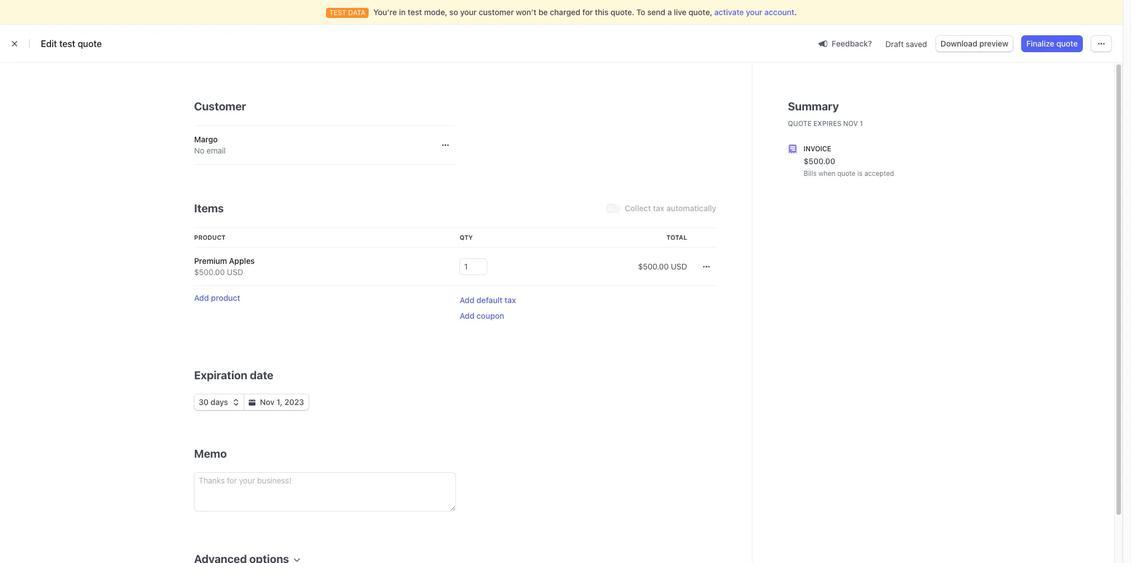 Task type: describe. For each thing, give the bounding box(es) containing it.
date
[[250, 369, 274, 382]]

quote.
[[611, 7, 635, 17]]

add default tax
[[460, 295, 516, 305]]

tax inside button
[[505, 295, 516, 305]]

invoice
[[804, 145, 832, 153]]

2 horizontal spatial svg image
[[1099, 40, 1105, 47]]

default
[[477, 295, 503, 305]]

1 horizontal spatial svg image
[[703, 264, 710, 270]]

0 vertical spatial svg image
[[442, 142, 449, 149]]

you're
[[374, 7, 397, 17]]

add default tax button
[[460, 295, 516, 306]]

customer
[[479, 7, 514, 17]]

30 days
[[199, 397, 228, 407]]

$500.00 inside invoice $500.00 bills when quote is accepted
[[804, 156, 836, 166]]

1,
[[277, 397, 283, 407]]

1 horizontal spatial usd
[[671, 262, 688, 271]]

margo
[[194, 135, 218, 144]]

1 your from the left
[[460, 7, 477, 17]]

0 horizontal spatial test
[[59, 39, 75, 49]]

expiration date
[[194, 369, 274, 382]]

30
[[199, 397, 209, 407]]

Thanks for your business! text field
[[194, 473, 455, 511]]

feedback? button
[[814, 36, 877, 51]]

when
[[819, 169, 836, 178]]

.
[[795, 7, 797, 17]]

1 horizontal spatial tax
[[653, 203, 665, 213]]

quote expires nov 1
[[788, 119, 864, 128]]

add product button
[[194, 293, 240, 304]]

finalize
[[1027, 39, 1055, 48]]

email
[[207, 146, 226, 155]]

premium apples $500.00 usd
[[194, 256, 255, 277]]

charged
[[550, 7, 581, 17]]

bills
[[804, 169, 817, 178]]

svg image inside nov 1, 2023 button
[[249, 399, 256, 406]]

accepted
[[865, 169, 895, 178]]

nov 1, 2023
[[260, 397, 304, 407]]

is
[[858, 169, 863, 178]]

memo
[[194, 447, 227, 460]]

1 horizontal spatial nov
[[844, 119, 859, 128]]

0 horizontal spatial quote
[[78, 39, 102, 49]]

edit test quote
[[41, 39, 102, 49]]

add for customer
[[194, 293, 209, 303]]

30 days button
[[194, 395, 244, 410]]

a
[[668, 7, 672, 17]]

quote,
[[689, 7, 713, 17]]

quote inside 'button'
[[1057, 39, 1079, 48]]

download
[[941, 39, 978, 48]]

you're in test mode, so your customer won't be charged for this quote. to send a live quote, activate your account .
[[374, 7, 797, 17]]

nov 1, 2023 button
[[244, 395, 309, 410]]

live
[[674, 7, 687, 17]]

coupon
[[477, 311, 505, 321]]



Task type: locate. For each thing, give the bounding box(es) containing it.
collect
[[625, 203, 651, 213]]

apples
[[229, 256, 255, 266]]

to
[[637, 7, 646, 17]]

edit
[[41, 39, 57, 49]]

days
[[211, 397, 228, 407]]

finalize quote
[[1027, 39, 1079, 48]]

1 vertical spatial svg image
[[249, 399, 256, 406]]

2023
[[285, 397, 304, 407]]

0 vertical spatial test
[[408, 7, 422, 17]]

quote inside invoice $500.00 bills when quote is accepted
[[838, 169, 856, 178]]

add coupon button
[[460, 311, 505, 322]]

0 horizontal spatial nov
[[260, 397, 275, 407]]

total
[[667, 234, 688, 241]]

add coupon
[[460, 311, 505, 321]]

nov
[[844, 119, 859, 128], [260, 397, 275, 407]]

summary
[[788, 100, 839, 113]]

expires
[[814, 119, 842, 128]]

2 vertical spatial svg image
[[233, 399, 239, 406]]

be
[[539, 7, 548, 17]]

1 vertical spatial nov
[[260, 397, 275, 407]]

2 horizontal spatial quote
[[1057, 39, 1079, 48]]

$500.00 down total
[[638, 262, 669, 271]]

test right in
[[408, 7, 422, 17]]

activate your account link
[[715, 7, 795, 18]]

svg image right $500.00 usd
[[703, 264, 710, 270]]

add left product
[[194, 293, 209, 303]]

items
[[194, 202, 224, 215]]

invoice $500.00 bills when quote is accepted
[[804, 145, 895, 178]]

quote
[[788, 119, 812, 128]]

0 vertical spatial tax
[[653, 203, 665, 213]]

collect tax automatically
[[625, 203, 717, 213]]

product
[[211, 293, 240, 303]]

tax
[[653, 203, 665, 213], [505, 295, 516, 305]]

product
[[194, 234, 226, 241]]

$500.00 usd
[[638, 262, 688, 271]]

1 vertical spatial tax
[[505, 295, 516, 305]]

1 horizontal spatial svg image
[[442, 142, 449, 149]]

$500.00 down premium
[[194, 267, 225, 277]]

nov inside button
[[260, 397, 275, 407]]

tax right default
[[505, 295, 516, 305]]

quote right finalize
[[1057, 39, 1079, 48]]

test right edit
[[59, 39, 75, 49]]

1 vertical spatial test
[[59, 39, 75, 49]]

so
[[450, 7, 458, 17]]

send
[[648, 7, 666, 17]]

0 horizontal spatial tax
[[505, 295, 516, 305]]

draft
[[886, 39, 904, 48]]

$500.00 down the invoice
[[804, 156, 836, 166]]

usd down apples
[[227, 267, 243, 277]]

mode,
[[424, 7, 448, 17]]

for
[[583, 7, 593, 17]]

test
[[408, 7, 422, 17], [59, 39, 75, 49]]

$500.00 inside premium apples $500.00 usd
[[194, 267, 225, 277]]

this
[[595, 7, 609, 17]]

preview
[[980, 39, 1009, 48]]

premium
[[194, 256, 227, 266]]

usd
[[671, 262, 688, 271], [227, 267, 243, 277]]

margo no email
[[194, 135, 226, 155]]

svg image
[[1099, 40, 1105, 47], [703, 264, 710, 270], [233, 399, 239, 406]]

add product
[[194, 293, 240, 303]]

0 horizontal spatial $500.00
[[194, 267, 225, 277]]

your
[[460, 7, 477, 17], [746, 7, 763, 17]]

usd down total
[[671, 262, 688, 271]]

activate
[[715, 7, 744, 17]]

1
[[860, 119, 864, 128]]

None text field
[[460, 259, 487, 275]]

add left coupon
[[460, 311, 475, 321]]

nov left 1,
[[260, 397, 275, 407]]

1 vertical spatial svg image
[[703, 264, 710, 270]]

0 horizontal spatial your
[[460, 7, 477, 17]]

0 horizontal spatial usd
[[227, 267, 243, 277]]

1 horizontal spatial your
[[746, 7, 763, 17]]

expiration
[[194, 369, 247, 382]]

svg image inside the 30 days popup button
[[233, 399, 239, 406]]

your right so on the top of page
[[460, 7, 477, 17]]

quote
[[78, 39, 102, 49], [1057, 39, 1079, 48], [838, 169, 856, 178]]

svg image
[[442, 142, 449, 149], [249, 399, 256, 406]]

finalize quote button
[[1023, 36, 1083, 52]]

nov left the 1
[[844, 119, 859, 128]]

feedback?
[[832, 38, 873, 48]]

usd inside premium apples $500.00 usd
[[227, 267, 243, 277]]

quote right edit
[[78, 39, 102, 49]]

add
[[194, 293, 209, 303], [460, 295, 475, 305], [460, 311, 475, 321]]

2 horizontal spatial $500.00
[[804, 156, 836, 166]]

add up add coupon
[[460, 295, 475, 305]]

quote left is
[[838, 169, 856, 178]]

account
[[765, 7, 795, 17]]

1 horizontal spatial test
[[408, 7, 422, 17]]

customer
[[194, 100, 246, 113]]

1 horizontal spatial quote
[[838, 169, 856, 178]]

saved
[[906, 39, 928, 48]]

download preview button
[[937, 36, 1014, 52]]

0 horizontal spatial svg image
[[249, 399, 256, 406]]

your right activate
[[746, 7, 763, 17]]

0 vertical spatial nov
[[844, 119, 859, 128]]

svg image right finalize quote 'button'
[[1099, 40, 1105, 47]]

2 your from the left
[[746, 7, 763, 17]]

1 horizontal spatial $500.00
[[638, 262, 669, 271]]

automatically
[[667, 203, 717, 213]]

in
[[399, 7, 406, 17]]

svg image right days
[[233, 399, 239, 406]]

0 horizontal spatial svg image
[[233, 399, 239, 406]]

$500.00
[[804, 156, 836, 166], [638, 262, 669, 271], [194, 267, 225, 277]]

draft saved
[[886, 39, 928, 48]]

download preview
[[941, 39, 1009, 48]]

no
[[194, 146, 205, 155]]

tax right collect
[[653, 203, 665, 213]]

won't
[[516, 7, 537, 17]]

qty
[[460, 234, 473, 241]]

0 vertical spatial svg image
[[1099, 40, 1105, 47]]

add for items
[[460, 295, 475, 305]]



Task type: vqa. For each thing, say whether or not it's contained in the screenshot.
the accepted
yes



